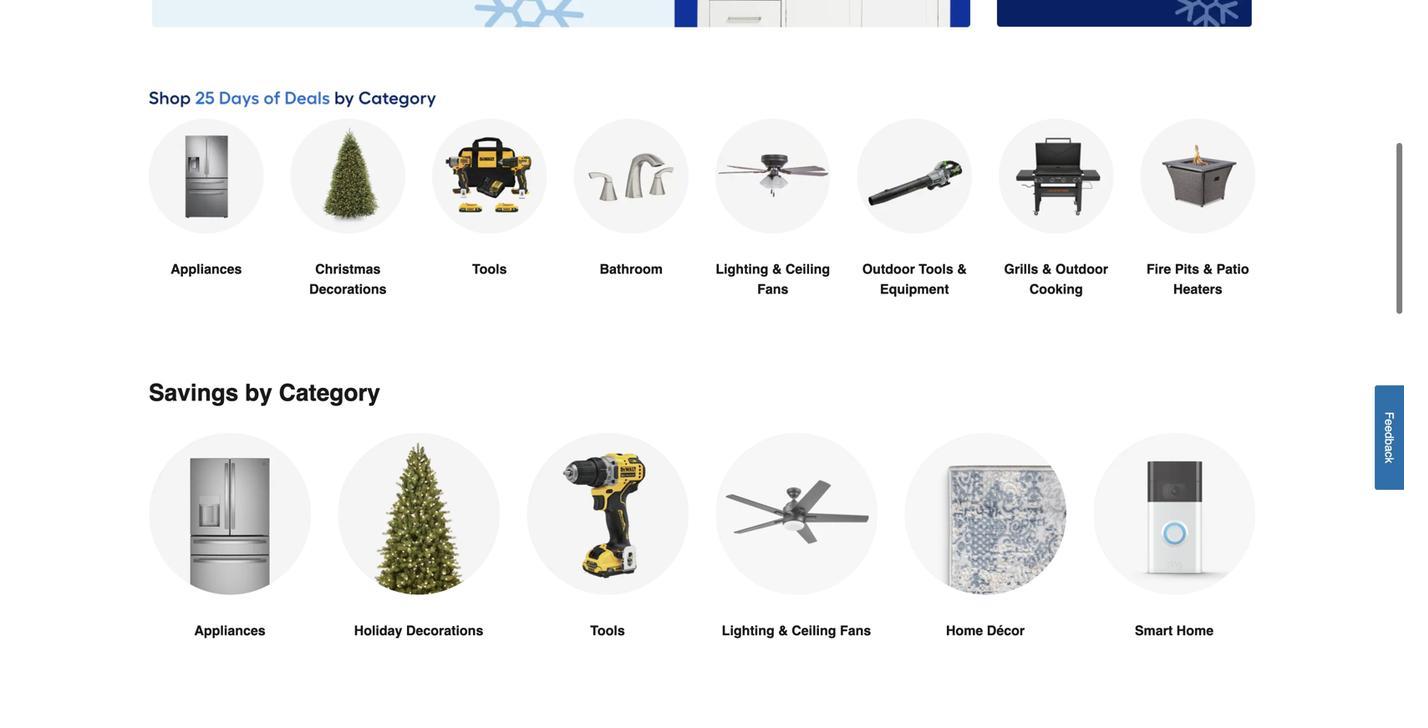 Task type: describe. For each thing, give the bounding box(es) containing it.
1 e from the top
[[1383, 419, 1397, 426]]

fire pits & patio heaters link
[[1141, 119, 1256, 340]]

christmas decorations
[[309, 261, 387, 297]]

& for 'a gas grill.' image
[[1042, 261, 1052, 277]]

home décor
[[946, 623, 1025, 638]]

holiday
[[354, 623, 402, 638]]

lighting for "a gray low-profile 5-blade ceiling fan." image at bottom right
[[722, 623, 775, 638]]

1-day online-only deals of the day. check every day for new deals. while supplies last. image
[[997, 0, 1252, 27]]

a stainless steel french door refrigerator. image
[[149, 119, 264, 234]]

2 lighting & ceiling fans link from the top
[[716, 433, 878, 681]]

a gray low-profile 5-blade ceiling fan. image
[[716, 433, 878, 595]]

fans for a ceiling fan. image
[[758, 281, 789, 297]]

a blue and beige area rug. image
[[905, 433, 1067, 595]]

a leaf blower. image
[[857, 119, 972, 234]]

lighting & ceiling fans for "a gray low-profile 5-blade ceiling fan." image at bottom right
[[722, 623, 871, 638]]

tools inside outdoor tools & equipment
[[919, 261, 954, 277]]

heaters
[[1174, 281, 1223, 297]]

& inside outdoor tools & equipment
[[957, 261, 967, 277]]

shop 25 days of deals by category. image
[[149, 84, 1256, 112]]

lighting & ceiling fans for a ceiling fan. image
[[716, 261, 830, 297]]

christmas
[[315, 261, 381, 277]]

holiday decorations link
[[338, 433, 500, 681]]

decorations for christmas
[[309, 281, 387, 297]]

a prelit christmas tree. image
[[291, 119, 405, 234]]

holiday decorations
[[354, 623, 484, 638]]

by
[[245, 380, 272, 406]]

appliances for christmas decorations
[[171, 261, 242, 277]]

& inside fire pits & patio heaters
[[1203, 261, 1213, 277]]

c
[[1383, 452, 1397, 458]]

f e e d b a c k button
[[1375, 386, 1405, 490]]

grills & outdoor cooking
[[1005, 261, 1109, 297]]

tools for lighting & ceiling fans
[[590, 623, 625, 638]]

bathroom link
[[574, 119, 689, 319]]

appliances for holiday decorations
[[194, 623, 266, 638]]

a pre-lit artificial christmas tree with white lights. image
[[338, 433, 500, 595]]

25 days of deals. don't miss out on new deals every day. while supplies last. image
[[152, 0, 971, 27]]

equipment
[[880, 281, 949, 297]]

bathroom
[[600, 261, 663, 277]]

1 lighting & ceiling fans link from the top
[[716, 119, 831, 340]]

a ceiling fan. image
[[716, 119, 831, 234]]

& for a ceiling fan. image
[[772, 261, 782, 277]]

grills
[[1005, 261, 1039, 277]]

savings by category
[[149, 380, 380, 406]]

f e e d b a c k
[[1383, 412, 1397, 463]]



Task type: locate. For each thing, give the bounding box(es) containing it.
lighting & ceiling fans link
[[716, 119, 831, 340], [716, 433, 878, 681]]

0 vertical spatial lighting & ceiling fans
[[716, 261, 830, 297]]

0 horizontal spatial decorations
[[309, 281, 387, 297]]

1 vertical spatial lighting & ceiling fans
[[722, 623, 871, 638]]

lighting & ceiling fans
[[716, 261, 830, 297], [722, 623, 871, 638]]

1 horizontal spatial home
[[1177, 623, 1214, 638]]

1 vertical spatial appliances link
[[149, 433, 311, 681]]

a dewalt power tool set. image
[[432, 119, 547, 234]]

outdoor up equipment
[[863, 261, 915, 277]]

0 horizontal spatial outdoor
[[863, 261, 915, 277]]

2 outdoor from the left
[[1056, 261, 1109, 277]]

smart home link
[[1094, 433, 1256, 681]]

home left décor
[[946, 623, 983, 638]]

1 vertical spatial tools link
[[527, 433, 689, 681]]

tools link for lighting & ceiling fans
[[527, 433, 689, 681]]

fans
[[758, 281, 789, 297], [840, 623, 871, 638]]

2 e from the top
[[1383, 426, 1397, 432]]

d
[[1383, 432, 1397, 439]]

décor
[[987, 623, 1025, 638]]

a fire pit table. image
[[1141, 119, 1256, 234]]

appliances
[[171, 261, 242, 277], [194, 623, 266, 638]]

appliances link for christmas decorations
[[149, 119, 264, 319]]

decorations for holiday
[[406, 623, 484, 638]]

lighting
[[716, 261, 769, 277], [722, 623, 775, 638]]

b
[[1383, 439, 1397, 445]]

a yellow and black dewalt power drill. image
[[527, 433, 689, 595]]

1 vertical spatial fans
[[840, 623, 871, 638]]

appliances link
[[149, 119, 264, 319], [149, 433, 311, 681]]

outdoor
[[863, 261, 915, 277], [1056, 261, 1109, 277]]

1 vertical spatial decorations
[[406, 623, 484, 638]]

decorations down christmas
[[309, 281, 387, 297]]

2 appliances link from the top
[[149, 433, 311, 681]]

0 horizontal spatial fans
[[758, 281, 789, 297]]

1 appliances link from the top
[[149, 119, 264, 319]]

1 horizontal spatial fans
[[840, 623, 871, 638]]

pits
[[1175, 261, 1200, 277]]

category
[[279, 380, 380, 406]]

1 horizontal spatial tools
[[590, 623, 625, 638]]

tools for bathroom
[[472, 261, 507, 277]]

& inside grills & outdoor cooking
[[1042, 261, 1052, 277]]

home décor link
[[905, 433, 1067, 681]]

0 vertical spatial appliances link
[[149, 119, 264, 319]]

0 horizontal spatial home
[[946, 623, 983, 638]]

0 vertical spatial tools link
[[432, 119, 547, 319]]

0 vertical spatial ceiling
[[786, 261, 830, 277]]

1 horizontal spatial decorations
[[406, 623, 484, 638]]

outdoor inside outdoor tools & equipment
[[863, 261, 915, 277]]

a
[[1383, 445, 1397, 452]]

&
[[772, 261, 782, 277], [957, 261, 967, 277], [1042, 261, 1052, 277], [1203, 261, 1213, 277], [779, 623, 788, 638]]

0 vertical spatial lighting & ceiling fans link
[[716, 119, 831, 340]]

outdoor tools & equipment
[[863, 261, 967, 297]]

ceiling for a ceiling fan. image
[[786, 261, 830, 277]]

a black and silver ring video doorbell. image
[[1094, 433, 1256, 595]]

1 vertical spatial appliances
[[194, 623, 266, 638]]

smart
[[1135, 623, 1173, 638]]

0 vertical spatial lighting
[[716, 261, 769, 277]]

0 vertical spatial decorations
[[309, 281, 387, 297]]

outdoor tools & equipment link
[[857, 119, 972, 340]]

1 vertical spatial ceiling
[[792, 623, 836, 638]]

christmas decorations link
[[291, 119, 405, 340]]

patio
[[1217, 261, 1250, 277]]

1 vertical spatial lighting & ceiling fans link
[[716, 433, 878, 681]]

a stainless steel bathroom faucet. image
[[574, 119, 689, 234]]

appliances link for holiday decorations
[[149, 433, 311, 681]]

2 horizontal spatial tools
[[919, 261, 954, 277]]

tools
[[472, 261, 507, 277], [919, 261, 954, 277], [590, 623, 625, 638]]

fire
[[1147, 261, 1171, 277]]

decorations inside "link"
[[406, 623, 484, 638]]

e
[[1383, 419, 1397, 426], [1383, 426, 1397, 432]]

tools link for bathroom
[[432, 119, 547, 319]]

0 vertical spatial fans
[[758, 281, 789, 297]]

1 horizontal spatial outdoor
[[1056, 261, 1109, 277]]

home right smart
[[1177, 623, 1214, 638]]

grills & outdoor cooking link
[[999, 119, 1114, 340]]

ceiling
[[786, 261, 830, 277], [792, 623, 836, 638]]

1 home from the left
[[946, 623, 983, 638]]

0 horizontal spatial tools
[[472, 261, 507, 277]]

1 vertical spatial lighting
[[722, 623, 775, 638]]

f
[[1383, 412, 1397, 419]]

e up b
[[1383, 426, 1397, 432]]

a stainless steel g e profile french door refrigerator with an ice maker in the door. image
[[149, 433, 311, 595]]

lighting for a ceiling fan. image
[[716, 261, 769, 277]]

savings
[[149, 380, 239, 406]]

k
[[1383, 458, 1397, 463]]

fire pits & patio heaters
[[1147, 261, 1250, 297]]

home
[[946, 623, 983, 638], [1177, 623, 1214, 638]]

cooking
[[1030, 281, 1083, 297]]

decorations
[[309, 281, 387, 297], [406, 623, 484, 638]]

smart home
[[1135, 623, 1214, 638]]

outdoor inside grills & outdoor cooking
[[1056, 261, 1109, 277]]

2 home from the left
[[1177, 623, 1214, 638]]

e up 'd'
[[1383, 419, 1397, 426]]

1 outdoor from the left
[[863, 261, 915, 277]]

fans for "a gray low-profile 5-blade ceiling fan." image at bottom right
[[840, 623, 871, 638]]

0 vertical spatial appliances
[[171, 261, 242, 277]]

a gas grill. image
[[999, 119, 1114, 234]]

& for "a gray low-profile 5-blade ceiling fan." image at bottom right
[[779, 623, 788, 638]]

decorations right holiday on the left bottom
[[406, 623, 484, 638]]

tools link
[[432, 119, 547, 319], [527, 433, 689, 681]]

outdoor up cooking
[[1056, 261, 1109, 277]]

ceiling for "a gray low-profile 5-blade ceiling fan." image at bottom right
[[792, 623, 836, 638]]



Task type: vqa. For each thing, say whether or not it's contained in the screenshot.
the top the Ceiling
yes



